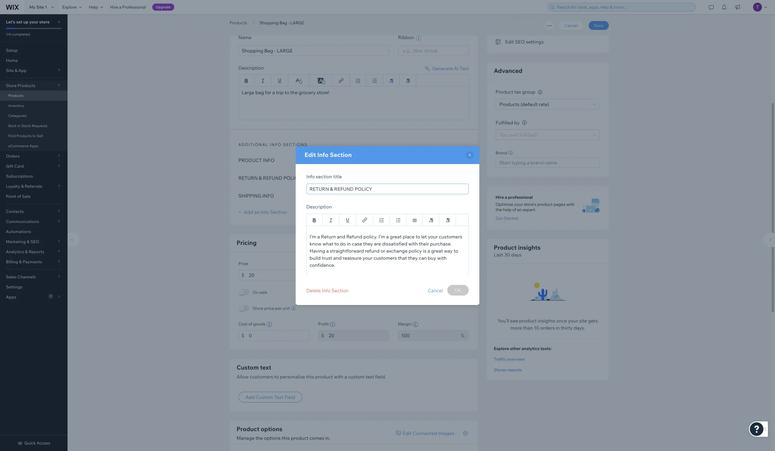 Task type: describe. For each thing, give the bounding box(es) containing it.
products inside store products popup button
[[18, 83, 35, 88]]

site
[[580, 318, 588, 324]]

info for additional
[[270, 142, 282, 147]]

for
[[265, 89, 271, 95]]

section for edit info section
[[330, 151, 352, 159]]

30
[[505, 252, 511, 258]]

product inside custom text allow customers to personalize this product with a custom text field.
[[316, 374, 333, 380]]

info left x
[[318, 151, 329, 159]]

settings
[[6, 285, 22, 290]]

manage
[[237, 436, 255, 442]]

what
[[323, 241, 334, 247]]

inventory
[[8, 104, 24, 108]]

your down refund
[[363, 255, 373, 261]]

sell
[[37, 134, 43, 138]]

0 vertical spatial customers
[[439, 234, 463, 240]]

Select box search field
[[403, 46, 465, 56]]

other
[[511, 347, 521, 352]]

add custom text field
[[246, 395, 296, 401]]

gets
[[589, 318, 599, 324]]

0 horizontal spatial cancel button
[[428, 285, 443, 296]]

info inside button
[[322, 288, 331, 294]]

insights inside you'll see product insights once your site gets more than 10 orders in thirty days.
[[538, 318, 556, 324]]

shopping bag - large
[[260, 20, 305, 26]]

shopping
[[260, 20, 279, 26]]

additional
[[239, 142, 269, 147]]

a inside hire a professional link
[[119, 4, 121, 10]]

edit for edit seo settings
[[506, 39, 515, 45]]

promote this product
[[506, 27, 553, 33]]

product inside you'll see product insights once your site gets more than 10 orders in thirty days.
[[520, 318, 537, 324]]

profit
[[319, 322, 329, 327]]

product inside button
[[535, 27, 553, 33]]

the inside product options manage the options this product comes in.
[[256, 436, 263, 442]]

natural
[[366, 157, 382, 163]]

back
[[8, 124, 17, 128]]

info tooltip image for fulfilled)
[[523, 121, 527, 125]]

back in stock requests link
[[0, 121, 68, 131]]

categories
[[8, 114, 27, 118]]

in inside sidebar element
[[17, 124, 20, 128]]

the for grocery
[[291, 89, 298, 95]]

return & refund policy
[[239, 175, 301, 181]]

1 vertical spatial and
[[334, 255, 342, 261]]

info tooltip image for profit
[[330, 322, 336, 328]]

product inside optimize your store's product pages with the help of an expert.
[[538, 202, 553, 207]]

product inside product options manage the options this product comes in.
[[291, 436, 309, 442]]

large
[[291, 20, 305, 26]]

ok
[[455, 288, 462, 294]]

cost of goods
[[239, 322, 266, 327]]

sale
[[260, 290, 267, 295]]

setup link
[[0, 45, 68, 55]]

confidence.
[[310, 262, 336, 268]]

a inside custom text allow customers to personalize this product with a custom text field.
[[345, 374, 347, 380]]

subscriptions link
[[0, 171, 68, 182]]

goods
[[253, 322, 266, 327]]

false text field
[[239, 86, 470, 120]]

a up "know"
[[318, 234, 320, 240]]

is
[[423, 248, 427, 254]]

edit option link image
[[396, 432, 402, 436]]

find
[[8, 134, 16, 138]]

flavors
[[383, 157, 398, 163]]

started
[[504, 216, 519, 221]]

your inside you'll see product insights once your site gets more than 10 orders in thirty days.
[[569, 318, 579, 324]]

generate ai text
[[433, 65, 470, 71]]

by
[[515, 120, 520, 126]]

add custom text field button
[[239, 392, 303, 403]]

do
[[340, 241, 346, 247]]

info for basic
[[255, 19, 267, 24]]

field
[[285, 395, 296, 401]]

a up optimize
[[505, 195, 508, 200]]

refund
[[263, 175, 283, 181]]

stores reports link
[[494, 368, 602, 373]]

explore for explore
[[62, 4, 77, 10]]

in inside i'm a return and refund policy. i'm a great place to let your customers know what to do in case they are dissatisfied with their purchase. having a straightforward refund or exchange policy is a great way to build trust and reassure your customers that they can buy with confidence.
[[347, 241, 351, 247]]

back in stock requests
[[8, 124, 47, 128]]

know
[[310, 241, 322, 247]]

you'll
[[498, 318, 510, 324]]

custom inside custom text allow customers to personalize this product with a custom text field.
[[237, 364, 259, 372]]

your right let
[[428, 234, 438, 240]]

save
[[595, 23, 604, 28]]

products inside the "find products to sell" link
[[16, 134, 32, 138]]

products (default rate)
[[500, 101, 550, 107]]

automations
[[6, 229, 31, 235]]

edit info section
[[305, 151, 352, 159]]

in inside you'll see product insights once your site gets more than 10 orders in thirty days.
[[556, 326, 560, 331]]

tools:
[[541, 347, 552, 352]]

0 horizontal spatial an
[[254, 209, 260, 215]]

$ for %
[[322, 333, 325, 339]]

traffic overview link
[[494, 357, 602, 363]]

Search for tools, apps, help & more... field
[[556, 3, 694, 11]]

see
[[511, 318, 519, 324]]

info tooltip image for cost of goods
[[267, 322, 272, 328]]

point
[[6, 194, 16, 199]]

of inside optimize your store's product pages with the help of an expert.
[[513, 207, 517, 213]]

home link
[[0, 55, 68, 66]]

hire for hire a professional
[[110, 4, 118, 10]]

edit seo settings button
[[496, 38, 544, 46]]

seo
[[516, 39, 526, 45]]

this inside promote this product button
[[526, 27, 534, 33]]

to inside custom text allow customers to personalize this product with a custom text field.
[[275, 374, 279, 380]]

find products to sell link
[[0, 131, 68, 141]]

-
[[288, 20, 290, 26]]

products up inventory on the left top
[[8, 93, 24, 98]]

the for help
[[496, 207, 503, 213]]

hire a professional link
[[107, 0, 150, 14]]

way
[[445, 248, 453, 254]]

this inside product options manage the options this product comes in.
[[282, 436, 290, 442]]

price
[[265, 306, 274, 311]]

product for tax
[[496, 89, 514, 95]]

set
[[16, 19, 22, 25]]

1 vertical spatial text
[[366, 374, 375, 380]]

customers inside custom text allow customers to personalize this product with a custom text field.
[[250, 374, 273, 380]]

product for options
[[237, 426, 260, 433]]

home
[[6, 58, 18, 63]]

%
[[461, 333, 465, 339]]

refund
[[347, 234, 363, 240]]

8"
[[333, 157, 337, 163]]

stores
[[494, 368, 507, 373]]

explore for explore other analytics tools:
[[494, 347, 510, 352]]

promote
[[506, 27, 525, 33]]

bag
[[338, 157, 348, 163]]

of for sale
[[17, 194, 21, 199]]

1 vertical spatial section
[[270, 209, 288, 215]]

analytics
[[522, 347, 540, 352]]

apps
[[30, 144, 38, 148]]

of for goods
[[249, 322, 253, 327]]

comes
[[310, 436, 325, 442]]

professional
[[509, 195, 533, 200]]

sections
[[283, 142, 308, 147]]

e.g., Tech Specs text field
[[307, 184, 469, 194]]

hire a professional
[[110, 4, 146, 10]]

edit seo settings
[[506, 39, 544, 45]]

generate
[[433, 65, 453, 71]]

generate ai text button
[[424, 65, 470, 72]]

to inside sidebar element
[[32, 134, 36, 138]]

allow
[[237, 374, 249, 380]]

1 horizontal spatial description
[[307, 204, 332, 210]]

completed
[[12, 32, 30, 36]]

$ down "cost"
[[242, 333, 245, 339]]

grocery
[[299, 89, 316, 95]]

store
[[6, 83, 17, 88]]

hire for hire a professional
[[496, 195, 505, 200]]

subscriptions
[[6, 174, 33, 179]]

upgrade
[[156, 5, 171, 9]]



Task type: vqa. For each thing, say whether or not it's contained in the screenshot.
'Search...' field
no



Task type: locate. For each thing, give the bounding box(es) containing it.
an down shipping info
[[254, 209, 260, 215]]

1 horizontal spatial an
[[518, 207, 522, 213]]

0 horizontal spatial edit
[[305, 151, 316, 159]]

the left "grocery"
[[291, 89, 298, 95]]

that
[[398, 255, 407, 261]]

0 vertical spatial info tooltip image
[[539, 90, 543, 95]]

info down shipping info
[[261, 209, 269, 215]]

0 horizontal spatial text
[[274, 395, 284, 401]]

1 vertical spatial cancel
[[428, 288, 443, 294]]

0 horizontal spatial info tooltip image
[[267, 322, 272, 328]]

fulfilled by
[[496, 120, 520, 126]]

help
[[89, 4, 98, 10]]

1 vertical spatial they
[[408, 255, 418, 261]]

product up "manage"
[[237, 426, 260, 433]]

info
[[255, 19, 267, 24], [270, 142, 282, 147]]

of right "cost"
[[249, 322, 253, 327]]

info tooltip image right group
[[539, 90, 543, 95]]

0 vertical spatial text
[[460, 65, 470, 71]]

a right "for"
[[273, 89, 275, 95]]

edit inside 'button'
[[403, 431, 412, 437]]

to left sell
[[32, 134, 36, 138]]

cancel inside button
[[565, 23, 578, 28]]

1 horizontal spatial info tooltip image
[[539, 90, 543, 95]]

in
[[17, 124, 20, 128], [347, 241, 351, 247], [556, 326, 560, 331]]

of inside point of sale link
[[17, 194, 21, 199]]

cancel left save
[[565, 23, 578, 28]]

your
[[29, 19, 38, 25], [515, 202, 523, 207], [428, 234, 438, 240], [363, 255, 373, 261], [569, 318, 579, 324]]

0 vertical spatial products link
[[227, 20, 250, 26]]

info tooltip image
[[267, 322, 272, 328], [330, 322, 336, 328], [413, 322, 419, 328]]

access
[[37, 441, 50, 446]]

on
[[253, 290, 259, 295]]

0 horizontal spatial products link
[[0, 91, 68, 101]]

large
[[242, 89, 255, 95]]

info tooltip image right margin
[[413, 322, 419, 328]]

2 vertical spatial of
[[249, 322, 253, 327]]

products up name
[[230, 20, 247, 26]]

0 vertical spatial and
[[337, 234, 346, 240]]

products link up name
[[227, 20, 250, 26]]

with right pages
[[567, 202, 575, 207]]

your up the thirty
[[569, 318, 579, 324]]

info down additional info sections
[[263, 157, 275, 163]]

2 horizontal spatial edit
[[506, 39, 515, 45]]

1 vertical spatial hire
[[496, 195, 505, 200]]

custom left the field
[[256, 395, 273, 401]]

to inside false text field
[[285, 89, 290, 95]]

info inside form
[[261, 209, 269, 215]]

your inside optimize your store's product pages with the help of an expert.
[[515, 202, 523, 207]]

custom text allow customers to personalize this product with a custom text field.
[[237, 364, 386, 380]]

promote image
[[496, 27, 502, 33]]

2 vertical spatial section
[[332, 288, 349, 294]]

brand
[[496, 151, 508, 156]]

get started
[[496, 216, 519, 221]]

text inside add custom text field button
[[274, 395, 284, 401]]

text for ai
[[460, 65, 470, 71]]

1 horizontal spatial edit
[[403, 431, 412, 437]]

show price per unit
[[253, 306, 290, 311]]

0 vertical spatial insights
[[519, 244, 541, 252]]

$ down price
[[242, 272, 245, 278]]

cancel button left ok
[[428, 285, 443, 296]]

0 horizontal spatial description
[[239, 65, 264, 71]]

product for insights
[[494, 244, 517, 252]]

1 vertical spatial products link
[[0, 91, 68, 101]]

0 vertical spatial edit
[[506, 39, 515, 45]]

1 horizontal spatial this
[[307, 374, 315, 380]]

shipping
[[239, 193, 262, 199]]

section
[[316, 174, 333, 180]]

0 horizontal spatial i'm
[[310, 234, 317, 240]]

to right way
[[454, 248, 459, 254]]

sidebar element
[[0, 14, 68, 452]]

add down shipping
[[244, 209, 253, 215]]

info up "add an info section"
[[263, 193, 274, 199]]

with up "policy"
[[409, 241, 418, 247]]

a down what
[[327, 248, 329, 254]]

a left custom in the bottom left of the page
[[345, 374, 347, 380]]

0 horizontal spatial cancel
[[428, 288, 443, 294]]

info tooltip image right profit in the left of the page
[[330, 322, 336, 328]]

0 vertical spatial in
[[17, 124, 20, 128]]

customers up purchase.
[[439, 234, 463, 240]]

cancel for rightmost the cancel button
[[565, 23, 578, 28]]

case
[[352, 241, 363, 247]]

they down "policy"
[[408, 255, 418, 261]]

you (self fulfilled)
[[500, 132, 538, 138]]

product insights last 30 days
[[494, 244, 541, 258]]

let
[[422, 234, 427, 240]]

2 vertical spatial customers
[[250, 374, 273, 380]]

in right back in the top of the page
[[17, 124, 20, 128]]

product inside product insights last 30 days
[[494, 244, 517, 252]]

0 horizontal spatial text
[[260, 364, 272, 372]]

info left section
[[307, 174, 315, 180]]

0 vertical spatial they
[[364, 241, 373, 247]]

3 info tooltip image from the left
[[413, 322, 419, 328]]

the left help
[[496, 207, 503, 213]]

your down "professional"
[[515, 202, 523, 207]]

0 vertical spatial great
[[390, 234, 402, 240]]

info right basic
[[255, 19, 267, 24]]

1 horizontal spatial cancel button
[[560, 21, 584, 30]]

2 vertical spatial in
[[556, 326, 560, 331]]

info tooltip image for rate)
[[539, 90, 543, 95]]

1 horizontal spatial customers
[[374, 255, 397, 261]]

your right up
[[29, 19, 38, 25]]

this inside custom text allow customers to personalize this product with a custom text field.
[[307, 374, 315, 380]]

exchange
[[387, 248, 408, 254]]

of
[[17, 194, 21, 199], [513, 207, 517, 213], [249, 322, 253, 327]]

edit connected images button
[[393, 429, 458, 439]]

0 horizontal spatial they
[[364, 241, 373, 247]]

of right help
[[513, 207, 517, 213]]

edit right edit option link image
[[403, 431, 412, 437]]

insights inside product insights last 30 days
[[519, 244, 541, 252]]

2 vertical spatial the
[[256, 436, 263, 442]]

1 vertical spatial edit
[[305, 151, 316, 159]]

insights up days
[[519, 244, 541, 252]]

settings link
[[0, 282, 68, 292]]

0 horizontal spatial hire
[[110, 4, 118, 10]]

custom up allow
[[237, 364, 259, 372]]

0 vertical spatial cancel button
[[560, 21, 584, 30]]

1 vertical spatial product
[[494, 244, 517, 252]]

straightforward
[[330, 248, 364, 254]]

product
[[496, 89, 514, 95], [494, 244, 517, 252], [237, 426, 260, 433]]

1 vertical spatial options
[[264, 436, 281, 442]]

1 horizontal spatial info tooltip image
[[330, 322, 336, 328]]

1 vertical spatial the
[[496, 207, 503, 213]]

product up 30
[[494, 244, 517, 252]]

hire a professional
[[496, 195, 533, 200]]

form containing advanced
[[65, 0, 776, 452]]

1 vertical spatial in
[[347, 241, 351, 247]]

cancel button left save
[[560, 21, 584, 30]]

false text field
[[307, 226, 469, 276]]

Add a product name text field
[[239, 45, 390, 56]]

1 horizontal spatial i'm
[[379, 234, 386, 240]]

1 horizontal spatial in
[[347, 241, 351, 247]]

form
[[65, 0, 776, 452]]

explore up the traffic
[[494, 347, 510, 352]]

0 vertical spatial add
[[244, 209, 253, 215]]

tax
[[515, 89, 522, 95]]

shipping info
[[239, 193, 274, 199]]

find products to sell
[[8, 134, 43, 138]]

2 vertical spatial product
[[237, 426, 260, 433]]

stores reports
[[494, 368, 523, 373]]

0 vertical spatial text
[[260, 364, 272, 372]]

return
[[321, 234, 336, 240]]

products link down store products
[[0, 91, 68, 101]]

with left custom in the bottom left of the page
[[334, 374, 344, 380]]

0 horizontal spatial explore
[[62, 4, 77, 10]]

2 horizontal spatial of
[[513, 207, 517, 213]]

1 vertical spatial explore
[[494, 347, 510, 352]]

price
[[239, 261, 248, 267]]

in right do
[[347, 241, 351, 247]]

1 vertical spatial info
[[263, 193, 274, 199]]

2 horizontal spatial info tooltip image
[[413, 322, 419, 328]]

i'm
[[310, 234, 317, 240], [379, 234, 386, 240]]

traffic
[[494, 357, 507, 363]]

0 vertical spatial info
[[255, 19, 267, 24]]

2 horizontal spatial this
[[526, 27, 534, 33]]

policy.
[[364, 234, 378, 240]]

Start typing a brand name field
[[498, 158, 598, 168]]

customers
[[439, 234, 463, 240], [374, 255, 397, 261], [250, 374, 273, 380]]

in down once
[[556, 326, 560, 331]]

additional info sections
[[239, 142, 308, 147]]

overview
[[508, 357, 525, 363]]

1 horizontal spatial hire
[[496, 195, 505, 200]]

to right trip
[[285, 89, 290, 95]]

info section title
[[307, 174, 342, 180]]

1 i'm from the left
[[310, 234, 317, 240]]

cancel
[[565, 23, 578, 28], [428, 288, 443, 294]]

and right trust
[[334, 255, 342, 261]]

None text field
[[249, 270, 310, 281], [329, 331, 390, 341], [398, 331, 458, 341], [249, 270, 310, 281], [329, 331, 390, 341], [398, 331, 458, 341]]

a up the dissatisfied on the bottom of page
[[387, 234, 389, 240]]

cotton
[[349, 157, 365, 163]]

text inside generate ai text button
[[460, 65, 470, 71]]

0 horizontal spatial of
[[17, 194, 21, 199]]

hire up optimize
[[496, 195, 505, 200]]

to left do
[[335, 241, 339, 247]]

customers right allow
[[250, 374, 273, 380]]

custom inside button
[[256, 395, 273, 401]]

10
[[535, 326, 540, 331]]

cancel left ok
[[428, 288, 443, 294]]

0 vertical spatial options
[[261, 426, 283, 433]]

store products button
[[0, 81, 68, 91]]

with inside custom text allow customers to personalize this product with a custom text field.
[[334, 374, 344, 380]]

2 info tooltip image from the left
[[330, 322, 336, 328]]

product left tax
[[496, 89, 514, 95]]

large bag for a trip to the grocery store!
[[242, 89, 330, 95]]

0 vertical spatial cancel
[[565, 23, 578, 28]]

1 vertical spatial of
[[513, 207, 517, 213]]

to left personalize
[[275, 374, 279, 380]]

i'm up are
[[379, 234, 386, 240]]

policy
[[409, 248, 422, 254]]

section inside button
[[332, 288, 349, 294]]

info left sections on the left top of page
[[270, 142, 282, 147]]

my
[[29, 4, 35, 10]]

insights up orders
[[538, 318, 556, 324]]

explore other analytics tools:
[[494, 347, 552, 352]]

0 horizontal spatial in
[[17, 124, 20, 128]]

None text field
[[249, 331, 310, 341]]

custom
[[237, 364, 259, 372], [256, 395, 273, 401]]

with inside optimize your store's product pages with the help of an expert.
[[567, 202, 575, 207]]

0 vertical spatial product
[[496, 89, 514, 95]]

products up the ecommerce apps
[[16, 134, 32, 138]]

i'm up "know"
[[310, 234, 317, 240]]

explore right 1
[[62, 4, 77, 10]]

explore
[[62, 4, 77, 10], [494, 347, 510, 352]]

1 vertical spatial add
[[246, 395, 255, 401]]

product tax group
[[496, 89, 537, 95]]

refund
[[365, 248, 380, 254]]

they down the policy.
[[364, 241, 373, 247]]

insights
[[519, 244, 541, 252], [538, 318, 556, 324]]

info tooltip image for margin
[[413, 322, 419, 328]]

2 i'm from the left
[[379, 234, 386, 240]]

add down allow
[[246, 395, 255, 401]]

dissatisfied
[[383, 241, 408, 247]]

store
[[39, 19, 50, 25]]

1 horizontal spatial products link
[[227, 20, 250, 26]]

text for custom
[[274, 395, 284, 401]]

product
[[535, 27, 553, 33], [538, 202, 553, 207], [520, 318, 537, 324], [316, 374, 333, 380], [291, 436, 309, 442]]

1 horizontal spatial text
[[460, 65, 470, 71]]

quick access
[[24, 441, 50, 446]]

the inside false text field
[[291, 89, 298, 95]]

1 horizontal spatial text
[[366, 374, 375, 380]]

0 horizontal spatial great
[[390, 234, 402, 240]]

0 vertical spatial explore
[[62, 4, 77, 10]]

the inside optimize your store's product pages with the help of an expert.
[[496, 207, 503, 213]]

1 info tooltip image from the left
[[267, 322, 272, 328]]

title
[[334, 174, 342, 180]]

hire right help button
[[110, 4, 118, 10]]

an left expert.
[[518, 207, 522, 213]]

products down product tax group
[[500, 101, 520, 107]]

a inside false text field
[[273, 89, 275, 95]]

2 vertical spatial this
[[282, 436, 290, 442]]

0 horizontal spatial info tooltip image
[[523, 121, 527, 125]]

0 vertical spatial hire
[[110, 4, 118, 10]]

1 vertical spatial this
[[307, 374, 315, 380]]

products
[[230, 20, 247, 26], [18, 83, 35, 88], [8, 93, 24, 98], [500, 101, 520, 107], [16, 134, 32, 138]]

edit left seo
[[506, 39, 515, 45]]

2 horizontal spatial customers
[[439, 234, 463, 240]]

text left the field
[[274, 395, 284, 401]]

great up the dissatisfied on the bottom of page
[[390, 234, 402, 240]]

(self
[[509, 132, 519, 138]]

and up do
[[337, 234, 346, 240]]

1 horizontal spatial cancel
[[565, 23, 578, 28]]

products right store
[[18, 83, 35, 88]]

field.
[[376, 374, 386, 380]]

(default
[[521, 101, 538, 107]]

0 vertical spatial custom
[[237, 364, 259, 372]]

1 vertical spatial customers
[[374, 255, 397, 261]]

an
[[518, 207, 522, 213], [254, 209, 260, 215]]

info for product info
[[263, 157, 275, 163]]

1 horizontal spatial they
[[408, 255, 418, 261]]

text
[[260, 364, 272, 372], [366, 374, 375, 380]]

a left professional
[[119, 4, 121, 10]]

info tooltip image right goods on the bottom of page
[[267, 322, 272, 328]]

1 vertical spatial cancel button
[[428, 285, 443, 296]]

show
[[253, 306, 264, 311]]

info right 'delete'
[[322, 288, 331, 294]]

1 vertical spatial great
[[432, 248, 443, 254]]

1 vertical spatial info tooltip image
[[523, 121, 527, 125]]

1 vertical spatial description
[[307, 204, 332, 210]]

product inside product options manage the options this product comes in.
[[237, 426, 260, 433]]

0 vertical spatial section
[[330, 151, 352, 159]]

1/6
[[6, 32, 11, 36]]

build
[[310, 255, 321, 261]]

0 vertical spatial info
[[263, 157, 275, 163]]

the
[[291, 89, 298, 95], [496, 207, 503, 213], [256, 436, 263, 442]]

hire
[[110, 4, 118, 10], [496, 195, 505, 200]]

text right "ai"
[[460, 65, 470, 71]]

&
[[259, 175, 262, 181]]

with down way
[[438, 255, 447, 261]]

great down purchase.
[[432, 248, 443, 254]]

0 horizontal spatial customers
[[250, 374, 273, 380]]

an inside optimize your store's product pages with the help of an expert.
[[518, 207, 522, 213]]

1 vertical spatial insights
[[538, 318, 556, 324]]

1 vertical spatial info
[[270, 142, 282, 147]]

cancel for the cancel button to the left
[[428, 288, 443, 294]]

a right the is
[[428, 248, 431, 254]]

orders
[[541, 326, 555, 331]]

0 vertical spatial description
[[239, 65, 264, 71]]

coupon
[[522, 15, 538, 21]]

description
[[239, 65, 264, 71], [307, 204, 332, 210]]

1 vertical spatial custom
[[256, 395, 273, 401]]

seo settings image
[[496, 39, 502, 45]]

edit inside button
[[506, 39, 515, 45]]

2 horizontal spatial the
[[496, 207, 503, 213]]

edit for edit connected images
[[403, 431, 412, 437]]

section for delete info section
[[332, 288, 349, 294]]

info
[[263, 157, 275, 163], [263, 193, 274, 199]]

to left let
[[416, 234, 421, 240]]

0 vertical spatial of
[[17, 194, 21, 199]]

edit left '12"'
[[305, 151, 316, 159]]

add
[[244, 209, 253, 215], [246, 395, 255, 401]]

promote coupon image
[[496, 15, 502, 21]]

settings
[[527, 39, 544, 45]]

having
[[310, 248, 326, 254]]

customers down or
[[374, 255, 397, 261]]

thirty
[[561, 326, 573, 331]]

advanced
[[494, 67, 523, 75]]

add for add custom text field
[[246, 395, 255, 401]]

1 horizontal spatial explore
[[494, 347, 510, 352]]

add inside add custom text field button
[[246, 395, 255, 401]]

1 vertical spatial text
[[274, 395, 284, 401]]

expert.
[[523, 207, 537, 213]]

margin
[[398, 322, 412, 327]]

of left sale
[[17, 194, 21, 199]]

0 horizontal spatial info
[[255, 19, 267, 24]]

delete info section button
[[307, 285, 349, 296]]

edit for edit info section
[[305, 151, 316, 159]]

get started link
[[496, 216, 519, 221]]

add for add an info section
[[244, 209, 253, 215]]

info for shipping info
[[263, 193, 274, 199]]

ecommerce
[[8, 144, 29, 148]]

the right "manage"
[[256, 436, 263, 442]]

0 vertical spatial this
[[526, 27, 534, 33]]

info tooltip image
[[539, 90, 543, 95], [523, 121, 527, 125]]

1 horizontal spatial great
[[432, 248, 443, 254]]

x
[[329, 157, 332, 163]]

basic info
[[239, 19, 267, 24]]

$ down profit in the left of the page
[[322, 333, 325, 339]]

$ for on sale
[[242, 272, 245, 278]]

info tooltip image right by at the top of page
[[523, 121, 527, 125]]

your inside sidebar element
[[29, 19, 38, 25]]

0 horizontal spatial this
[[282, 436, 290, 442]]



